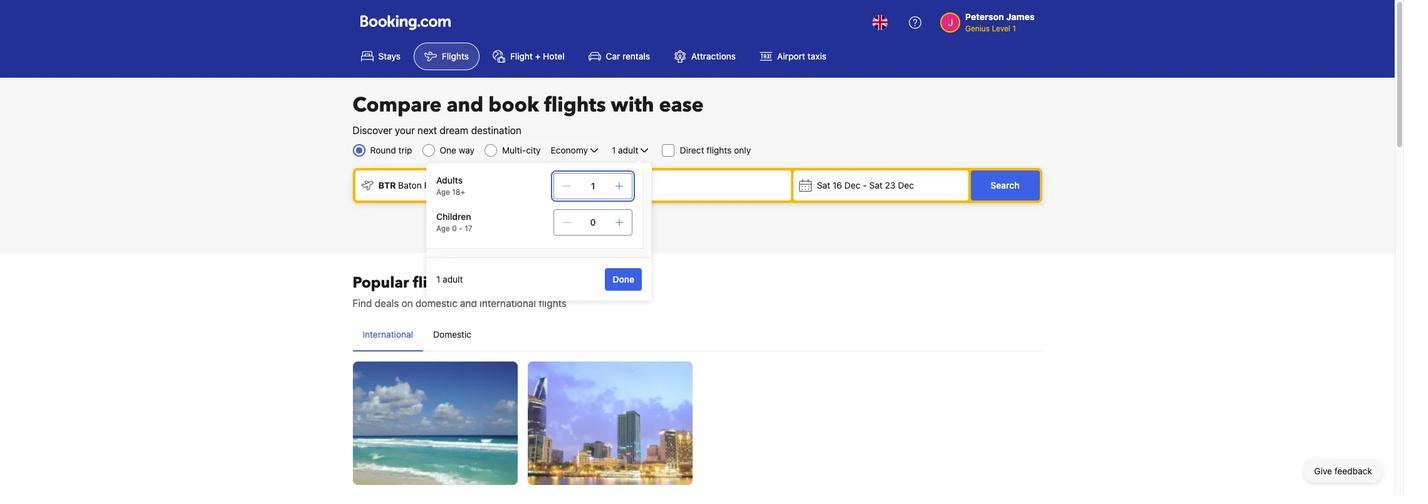 Task type: vqa. For each thing, say whether or not it's contained in the screenshot.
the bottom had
no



Task type: locate. For each thing, give the bounding box(es) containing it.
car rentals link
[[578, 43, 661, 70]]

flights link
[[414, 43, 480, 70]]

tab list
[[353, 318, 1042, 352]]

0 horizontal spatial sat
[[817, 180, 830, 191]]

1 age from the top
[[436, 187, 450, 197]]

and
[[447, 92, 484, 119], [460, 298, 477, 309]]

dec right 16
[[845, 180, 861, 191]]

flights
[[544, 92, 606, 119], [707, 145, 732, 155], [413, 273, 459, 293], [539, 298, 567, 309]]

flights inside compare and book flights with ease discover your next dream destination
[[544, 92, 606, 119]]

attractions
[[691, 51, 736, 61]]

hotel
[[543, 51, 565, 61]]

0 horizontal spatial -
[[459, 224, 463, 233]]

flights right international
[[539, 298, 567, 309]]

dec right 23
[[898, 180, 914, 191]]

1 horizontal spatial -
[[863, 180, 867, 191]]

0 vertical spatial 1 adult
[[612, 145, 639, 155]]

age
[[436, 187, 450, 197], [436, 224, 450, 233]]

tab list containing international
[[353, 318, 1042, 352]]

1 vertical spatial age
[[436, 224, 450, 233]]

23
[[885, 180, 896, 191]]

with
[[611, 92, 654, 119]]

1 vertical spatial 1 adult
[[436, 274, 463, 285]]

1 adult up domestic
[[436, 274, 463, 285]]

dec
[[845, 180, 861, 191], [898, 180, 914, 191]]

your
[[395, 125, 415, 136]]

one way
[[440, 145, 475, 155]]

0 horizontal spatial 0
[[452, 224, 457, 233]]

1
[[1013, 24, 1016, 33], [612, 145, 616, 155], [591, 181, 595, 191], [436, 274, 440, 285]]

- inside children age 0 - 17
[[459, 224, 463, 233]]

peterson
[[965, 11, 1004, 22]]

popular flights near you find deals on domestic and international flights
[[353, 273, 567, 309]]

1 inside popup button
[[612, 145, 616, 155]]

0 vertical spatial -
[[863, 180, 867, 191]]

age inside adults age 18+
[[436, 187, 450, 197]]

sat left 16
[[817, 180, 830, 191]]

0
[[590, 217, 596, 228], [452, 224, 457, 233]]

attractions link
[[663, 43, 747, 70]]

deals
[[375, 298, 399, 309]]

adult left near
[[443, 274, 463, 285]]

age for children
[[436, 224, 450, 233]]

flights up economy on the top left of the page
[[544, 92, 606, 119]]

0 horizontal spatial adult
[[443, 274, 463, 285]]

airport taxis link
[[749, 43, 837, 70]]

round
[[370, 145, 396, 155]]

0 vertical spatial and
[[447, 92, 484, 119]]

compare
[[353, 92, 442, 119]]

2 age from the top
[[436, 224, 450, 233]]

sat 16 dec - sat 23 dec
[[817, 180, 914, 191]]

+
[[535, 51, 541, 61]]

1 inside peterson james genius level 1
[[1013, 24, 1016, 33]]

adult
[[618, 145, 639, 155], [443, 274, 463, 285]]

rentals
[[623, 51, 650, 61]]

17
[[465, 224, 472, 233]]

age for adults
[[436, 187, 450, 197]]

and down near
[[460, 298, 477, 309]]

- left 23
[[863, 180, 867, 191]]

one
[[440, 145, 456, 155]]

economy
[[551, 145, 588, 155]]

flights up domestic
[[413, 273, 459, 293]]

sat left 23
[[869, 180, 883, 191]]

0 vertical spatial age
[[436, 187, 450, 197]]

sat 16 dec - sat 23 dec button
[[794, 171, 968, 201]]

0 vertical spatial adult
[[618, 145, 639, 155]]

search
[[991, 180, 1020, 191]]

1 adult down with
[[612, 145, 639, 155]]

james
[[1006, 11, 1035, 22]]

booking.com logo image
[[360, 15, 450, 30], [360, 15, 450, 30]]

1 adult button
[[611, 143, 652, 158]]

1 horizontal spatial adult
[[618, 145, 639, 155]]

you
[[499, 273, 527, 293]]

domestic
[[416, 298, 458, 309]]

multi-city
[[502, 145, 541, 155]]

flight + hotel
[[510, 51, 565, 61]]

0 horizontal spatial dec
[[845, 180, 861, 191]]

18+
[[452, 187, 465, 197]]

adult down with
[[618, 145, 639, 155]]

sat
[[817, 180, 830, 191], [869, 180, 883, 191]]

stays
[[378, 51, 401, 61]]

city
[[526, 145, 541, 155]]

peterson james genius level 1
[[965, 11, 1035, 33]]

adults age 18+
[[436, 175, 465, 197]]

1 vertical spatial adult
[[443, 274, 463, 285]]

international
[[363, 329, 413, 340]]

1 adult
[[612, 145, 639, 155], [436, 274, 463, 285]]

give feedback button
[[1304, 460, 1382, 483]]

age inside children age 0 - 17
[[436, 224, 450, 233]]

-
[[863, 180, 867, 191], [459, 224, 463, 233]]

age down children
[[436, 224, 450, 233]]

- inside popup button
[[863, 180, 867, 191]]

round trip
[[370, 145, 412, 155]]

next
[[418, 125, 437, 136]]

- left '17'
[[459, 224, 463, 233]]

car
[[606, 51, 620, 61]]

1 horizontal spatial 1 adult
[[612, 145, 639, 155]]

1 vertical spatial and
[[460, 298, 477, 309]]

and up "dream"
[[447, 92, 484, 119]]

age down adults
[[436, 187, 450, 197]]

stays link
[[350, 43, 411, 70]]

flights left only
[[707, 145, 732, 155]]

destination
[[471, 125, 522, 136]]

1 vertical spatial -
[[459, 224, 463, 233]]

ease
[[659, 92, 704, 119]]

1 horizontal spatial sat
[[869, 180, 883, 191]]

1 horizontal spatial dec
[[898, 180, 914, 191]]



Task type: describe. For each thing, give the bounding box(es) containing it.
adults
[[436, 175, 463, 186]]

1 adult inside popup button
[[612, 145, 639, 155]]

2 sat from the left
[[869, 180, 883, 191]]

btr button
[[355, 171, 561, 201]]

children age 0 - 17
[[436, 211, 472, 233]]

done
[[613, 274, 634, 285]]

domestic button
[[423, 318, 482, 351]]

1 dec from the left
[[845, 180, 861, 191]]

children
[[436, 211, 471, 222]]

1 sat from the left
[[817, 180, 830, 191]]

dream
[[440, 125, 469, 136]]

baton rouge to ho chi minh city image
[[528, 362, 692, 485]]

car rentals
[[606, 51, 650, 61]]

direct
[[680, 145, 704, 155]]

taxis
[[808, 51, 827, 61]]

flights
[[442, 51, 469, 61]]

international button
[[353, 318, 423, 351]]

compare and book flights with ease discover your next dream destination
[[353, 92, 704, 136]]

16
[[833, 180, 842, 191]]

feedback
[[1335, 466, 1372, 476]]

airport
[[777, 51, 805, 61]]

find
[[353, 298, 372, 309]]

discover
[[353, 125, 392, 136]]

1 horizontal spatial 0
[[590, 217, 596, 228]]

popular
[[353, 273, 409, 293]]

way
[[459, 145, 475, 155]]

multi-
[[502, 145, 526, 155]]

- for 17
[[459, 224, 463, 233]]

baton rouge to cancún image
[[353, 362, 518, 485]]

airport taxis
[[777, 51, 827, 61]]

give feedback
[[1314, 466, 1372, 476]]

adult inside 1 adult popup button
[[618, 145, 639, 155]]

0 horizontal spatial 1 adult
[[436, 274, 463, 285]]

level
[[992, 24, 1010, 33]]

genius
[[965, 24, 990, 33]]

and inside popular flights near you find deals on domestic and international flights
[[460, 298, 477, 309]]

book
[[489, 92, 539, 119]]

international
[[480, 298, 536, 309]]

on
[[402, 298, 413, 309]]

and inside compare and book flights with ease discover your next dream destination
[[447, 92, 484, 119]]

btr
[[378, 180, 396, 191]]

direct flights only
[[680, 145, 751, 155]]

flight
[[510, 51, 533, 61]]

2 dec from the left
[[898, 180, 914, 191]]

only
[[734, 145, 751, 155]]

give
[[1314, 466, 1332, 476]]

trip
[[399, 145, 412, 155]]

0 inside children age 0 - 17
[[452, 224, 457, 233]]

done button
[[605, 268, 642, 291]]

near
[[463, 273, 496, 293]]

domestic
[[433, 329, 472, 340]]

search button
[[971, 171, 1040, 201]]

flight + hotel link
[[482, 43, 575, 70]]

- for sat
[[863, 180, 867, 191]]



